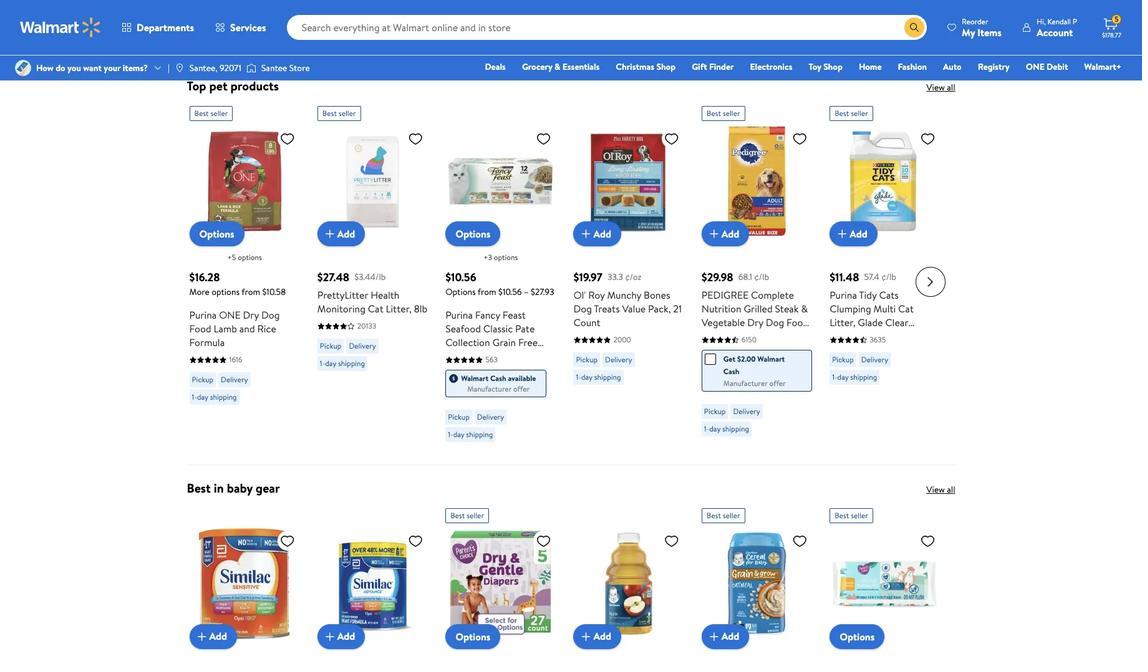 Task type: locate. For each thing, give the bounding box(es) containing it.
pickup down get $2.00 walmart cash checkbox
[[704, 406, 726, 417]]

shipping
[[338, 358, 365, 369], [594, 372, 621, 383], [850, 372, 877, 383], [210, 392, 237, 403], [722, 424, 749, 434], [466, 429, 493, 440]]

1-
[[320, 358, 325, 369], [576, 372, 581, 383], [832, 372, 837, 383], [192, 392, 197, 403], [704, 424, 709, 434], [448, 429, 453, 440]]

best seller for prettylitter health monitoring cat litter, 8lb image
[[322, 108, 356, 119]]

options for parent's choice fragrance free baby wipes, travel-pack, 50 count (select for more options) "image"
[[840, 630, 875, 644]]

from inside $16.28 more options from $10.58
[[242, 286, 260, 298]]

cash down 563
[[490, 373, 506, 384]]

bones
[[644, 288, 670, 302]]

items?
[[123, 62, 148, 74]]

1 horizontal spatial cat
[[465, 350, 481, 363]]

1 all from the top
[[947, 81, 955, 94]]

$10.56 up fancy
[[445, 270, 476, 285]]

fashion link
[[892, 60, 933, 74]]

santee,
[[190, 62, 218, 74]]

add for prettylitter health monitoring cat litter, 8lb image the add button
[[337, 227, 355, 241]]

0 horizontal spatial &
[[555, 61, 560, 73]]

Walmart Site-Wide search field
[[287, 15, 927, 40]]

household essentials link
[[579, 0, 759, 62]]

cash
[[723, 366, 739, 377], [490, 373, 506, 384]]

2 horizontal spatial add to cart image
[[707, 227, 722, 242]]

from up fancy
[[478, 286, 496, 298]]

add button for the similac® advance®* powder baby formula with iron, dha, lutein, 30.8-oz value can "image"
[[317, 624, 365, 649]]

0 horizontal spatial lb.
[[780, 330, 790, 343]]

1 view all link from the top
[[926, 81, 955, 94]]

pickup down the monitoring at the top of the page
[[320, 341, 341, 351]]

0 horizontal spatial ¢/lb
[[754, 271, 769, 283]]

dog inside purina one dry dog food lamb and rice formula
[[261, 308, 280, 322]]

walmart
[[757, 354, 785, 364], [461, 373, 488, 384]]

multi
[[874, 302, 896, 316]]

offer
[[769, 378, 786, 389], [513, 384, 530, 394]]

¢/lb inside $11.48 57.4 ¢/lb purina tidy cats clumping multi cat litter, glade clear springs, 20 lb. jug
[[881, 271, 896, 283]]

debit
[[1047, 61, 1068, 73]]

christmas
[[616, 61, 654, 73]]

1 horizontal spatial from
[[478, 286, 496, 298]]

&
[[555, 61, 560, 73], [801, 302, 808, 316]]

view for top pet products
[[926, 81, 945, 94]]

vegetable
[[702, 316, 745, 330]]

1 horizontal spatial grocery
[[847, 48, 883, 62]]

litter, left 8lb
[[386, 302, 412, 316]]

treats
[[594, 302, 620, 316]]

¢/lb inside $29.98 68.1 ¢/lb pedigree complete nutrition grilled steak & vegetable dry dog food for adult dog, 44 lb. bag
[[754, 271, 769, 283]]

one left debit
[[1026, 61, 1045, 73]]

add button for gerber 1st foods cereal for baby grain & grow baby cereal, oatmeal, 8 oz canister image
[[702, 624, 749, 649]]

shop for toy shop
[[823, 61, 843, 73]]

1 horizontal spatial offer
[[769, 378, 786, 389]]

1 vertical spatial view all
[[926, 484, 955, 496]]

add to favorites list, pedigree complete nutrition grilled steak & vegetable dry dog food for adult dog, 44 lb. bag image
[[792, 131, 807, 147]]

list
[[179, 0, 963, 62]]

options link for parent's choice fragrance free baby wipes, travel-pack, 50 count (select for more options) "image"
[[830, 624, 885, 649]]

dog inside $29.98 68.1 ¢/lb pedigree complete nutrition grilled steak & vegetable dry dog food for adult dog, 44 lb. bag
[[766, 316, 784, 330]]

options for purina one dry dog food lamb and rice formula image
[[199, 227, 234, 241]]

ol' roy munchy bones dog treats value pack, 21 count image
[[574, 126, 684, 237]]

santee store
[[261, 62, 310, 74]]

manufacturer
[[723, 378, 768, 389], [467, 384, 511, 394]]

563
[[485, 354, 498, 365]]

2 horizontal spatial food
[[787, 316, 809, 330]]

1 horizontal spatial dog
[[574, 302, 592, 316]]

options link for purina one dry dog food lamb and rice formula image
[[189, 222, 244, 247]]

get $2.00 walmart cash
[[723, 354, 785, 377]]

shop
[[656, 61, 676, 73], [823, 61, 843, 73]]

food inside purina one dry dog food lamb and rice formula
[[189, 322, 211, 336]]

gift finder link
[[686, 60, 739, 74]]

pickup
[[320, 341, 341, 351], [576, 354, 598, 365], [832, 354, 854, 365], [192, 374, 213, 385], [704, 406, 726, 417], [448, 412, 470, 422]]

 image for how do you want your items?
[[15, 60, 31, 76]]

litter, left 'glade'
[[830, 316, 855, 330]]

0 horizontal spatial food
[[189, 322, 211, 336]]

parent's choice fragrance free baby wipes, travel-pack, 50 count (select for more options) image
[[830, 529, 940, 639]]

similac® advance®* powder baby formula with iron, dha, lutein, 30.8-oz value can image
[[317, 529, 428, 639]]

add to favorites list, purina tidy cats clumping multi cat litter, glade clear springs, 20 lb. jug image
[[920, 131, 935, 147]]

purina left fancy
[[445, 308, 473, 322]]

health
[[371, 288, 399, 302]]

manufacturer down get $2.00 walmart cash
[[723, 378, 768, 389]]

manufacturer down pack
[[467, 384, 511, 394]]

cat inside $27.48 $3.44/lb prettylitter health monitoring cat litter, 8lb
[[368, 302, 383, 316]]

seafood
[[445, 322, 481, 336]]

purina
[[830, 288, 857, 302], [189, 308, 217, 322], [445, 308, 473, 322]]

8lb
[[414, 302, 427, 316]]

best seller
[[194, 108, 228, 119], [322, 108, 356, 119], [707, 108, 740, 119], [835, 108, 868, 119], [450, 510, 484, 521], [707, 510, 740, 521], [835, 510, 868, 521]]

2 view all from the top
[[926, 484, 955, 496]]

1 horizontal spatial  image
[[246, 62, 256, 74]]

dog right dog,
[[766, 316, 784, 330]]

0 vertical spatial &
[[555, 61, 560, 73]]

grocery right deals at left
[[522, 61, 552, 73]]

add to favorites list, gerber 1st foods cereal for baby grain & grow baby cereal, oatmeal, 8 oz canister image
[[792, 534, 807, 549]]

 image left how
[[15, 60, 31, 76]]

Search search field
[[287, 15, 927, 40]]

offer down get $2.00 walmart cash
[[769, 378, 786, 389]]

seller for purina tidy cats clumping multi cat litter, glade clear springs, 20 lb. jug image
[[851, 108, 868, 119]]

0 horizontal spatial litter,
[[386, 302, 412, 316]]

0 horizontal spatial cash
[[490, 373, 506, 384]]

my
[[962, 25, 975, 39]]

litter, inside $27.48 $3.44/lb prettylitter health monitoring cat litter, 8lb
[[386, 302, 412, 316]]

2 lb. from the left
[[880, 330, 890, 343]]

gerber apple juice fruit juice, 32 fl oz bottle image
[[574, 529, 684, 639]]

view all link for best in baby gear
[[926, 484, 955, 496]]

items
[[977, 25, 1002, 39]]

$10.56 left –
[[498, 286, 522, 298]]

best for prettylitter health monitoring cat litter, 8lb image
[[322, 108, 337, 119]]

1 shop from the left
[[656, 61, 676, 73]]

2 horizontal spatial cat
[[898, 302, 914, 316]]

0 horizontal spatial dry
[[243, 308, 259, 322]]

1 horizontal spatial shop
[[823, 61, 843, 73]]

add button for ol' roy munchy bones dog treats value pack, 21 count image
[[574, 222, 621, 247]]

manufacturer offer down pack
[[467, 384, 530, 394]]

services
[[230, 21, 266, 34]]

options right +5
[[238, 252, 262, 263]]

0 horizontal spatial grocery
[[522, 61, 552, 73]]

0 horizontal spatial from
[[242, 286, 260, 298]]

grocery & essentials
[[522, 61, 600, 73]]

best for pedigree complete nutrition grilled steak & vegetable dry dog food for adult dog, 44 lb. bag 'image'
[[707, 108, 721, 119]]

options link for purina fancy feast seafood classic pate collection grain free wet cat food pate variety pack image
[[445, 222, 500, 247]]

account
[[1037, 25, 1073, 39]]

auto link
[[938, 60, 967, 74]]

0 horizontal spatial shop
[[656, 61, 676, 73]]

offer down free
[[513, 384, 530, 394]]

pate up available
[[508, 350, 527, 363]]

view all link down auto link
[[926, 81, 955, 94]]

options inside $16.28 more options from $10.58
[[212, 286, 240, 298]]

add for the add button corresponding to the similac® advance®* powder baby formula with iron, dha, lutein, 30.8-oz value can "image"
[[337, 630, 355, 643]]

1 horizontal spatial ¢/lb
[[881, 271, 896, 283]]

view down auto link
[[926, 81, 945, 94]]

deals
[[485, 61, 506, 73]]

cash down get
[[723, 366, 739, 377]]

grocery inside "link"
[[522, 61, 552, 73]]

0 vertical spatial $10.56
[[445, 270, 476, 285]]

purina for purina one dry dog food lamb and rice formula
[[189, 308, 217, 322]]

seller for purina one dry dog food lamb and rice formula image
[[211, 108, 228, 119]]

add to cart image
[[322, 227, 337, 242], [579, 227, 593, 242], [835, 227, 850, 242], [322, 629, 337, 644], [707, 629, 722, 644]]

options link for parents choice merchandise image at the bottom left
[[445, 624, 500, 649]]

1 horizontal spatial manufacturer offer
[[723, 378, 786, 389]]

1 vertical spatial walmart
[[461, 373, 488, 384]]

product group containing $29.98
[[702, 101, 812, 460]]

1 horizontal spatial add to cart image
[[579, 629, 593, 644]]

pedigree complete nutrition grilled steak & vegetable dry dog food for adult dog, 44 lb. bag image
[[702, 126, 812, 237]]

grocery link
[[774, 0, 955, 62]]

1 ¢/lb from the left
[[754, 271, 769, 283]]

manufacturer offer down get $2.00 walmart cash
[[723, 378, 786, 389]]

in
[[214, 480, 224, 497]]

pet
[[209, 77, 228, 94]]

one
[[1026, 61, 1045, 73], [219, 308, 241, 322]]

cat left 563
[[465, 350, 481, 363]]

food left lamb
[[189, 322, 211, 336]]

complete
[[751, 288, 794, 302]]

1 vertical spatial all
[[947, 484, 955, 496]]

best seller for purina one dry dog food lamb and rice formula image
[[194, 108, 228, 119]]

 image
[[175, 63, 185, 73]]

$11.48
[[830, 270, 859, 285]]

view up add to favorites list, parent's choice fragrance free baby wipes, travel-pack, 50 count (select for more options) image
[[926, 484, 945, 496]]

1 view from the top
[[926, 81, 945, 94]]

1 horizontal spatial one
[[1026, 61, 1045, 73]]

0 horizontal spatial walmart
[[461, 373, 488, 384]]

add button for prettylitter health monitoring cat litter, 8lb image
[[317, 222, 365, 247]]

0 vertical spatial view
[[926, 81, 945, 94]]

0 horizontal spatial  image
[[15, 60, 31, 76]]

grocery right toy shop
[[847, 48, 883, 62]]

search icon image
[[909, 22, 919, 32]]

walmart down 44
[[757, 354, 785, 364]]

1 vertical spatial view all link
[[926, 484, 955, 496]]

1 view all from the top
[[926, 81, 955, 94]]

2 from from the left
[[478, 286, 496, 298]]

$3.44/lb
[[354, 271, 386, 283]]

add to cart image for purina tidy cats clumping multi cat litter, glade clear springs, 20 lb. jug image
[[835, 227, 850, 242]]

product group containing $27.48
[[317, 101, 428, 460]]

view all for best in baby gear
[[926, 484, 955, 496]]

dog down $10.58
[[261, 308, 280, 322]]

¢/lb right 57.4
[[881, 271, 896, 283]]

1-day shipping
[[320, 358, 365, 369], [576, 372, 621, 383], [832, 372, 877, 383], [192, 392, 237, 403], [704, 424, 749, 434], [448, 429, 493, 440]]

$27.48
[[317, 270, 349, 285]]

best seller for pedigree complete nutrition grilled steak & vegetable dry dog food for adult dog, 44 lb. bag 'image'
[[707, 108, 740, 119]]

& right the steak
[[801, 302, 808, 316]]

1 horizontal spatial dry
[[747, 316, 763, 330]]

options for +3 options
[[494, 252, 518, 263]]

dry up "6150"
[[747, 316, 763, 330]]

2 view all link from the top
[[926, 484, 955, 496]]

view all up add to favorites list, parent's choice fragrance free baby wipes, travel-pack, 50 count (select for more options) image
[[926, 484, 955, 496]]

$16.28 more options from $10.58
[[189, 270, 286, 298]]

seller for gerber 1st foods cereal for baby grain & grow baby cereal, oatmeal, 8 oz canister image
[[723, 510, 740, 521]]

fashion
[[898, 61, 927, 73]]

add button for purina tidy cats clumping multi cat litter, glade clear springs, 20 lb. jug image
[[830, 222, 877, 247]]

1 horizontal spatial &
[[801, 302, 808, 316]]

1 vertical spatial $10.56
[[498, 286, 522, 298]]

grocery for grocery & essentials
[[522, 61, 552, 73]]

1 horizontal spatial lb.
[[880, 330, 890, 343]]

2 view from the top
[[926, 484, 945, 496]]

2 horizontal spatial dog
[[766, 316, 784, 330]]

0 horizontal spatial add to cart image
[[194, 629, 209, 644]]

one down $16.28 more options from $10.58
[[219, 308, 241, 322]]

0 vertical spatial view all
[[926, 81, 955, 94]]

0 horizontal spatial purina
[[189, 308, 217, 322]]

purina down more at the left top
[[189, 308, 217, 322]]

0 vertical spatial walmart
[[757, 354, 785, 364]]

+5
[[227, 252, 236, 263]]

food right 44
[[787, 316, 809, 330]]

0 horizontal spatial dog
[[261, 308, 280, 322]]

food up walmart cash available
[[483, 350, 505, 363]]

0 vertical spatial view all link
[[926, 81, 955, 94]]

top
[[187, 77, 206, 94]]

departments button
[[111, 12, 205, 42]]

1 from from the left
[[242, 286, 260, 298]]

0 horizontal spatial $10.56
[[445, 270, 476, 285]]

2 all from the top
[[947, 484, 955, 496]]

santee
[[261, 62, 287, 74]]

christmas shop link
[[610, 60, 681, 74]]

view all link up add to favorites list, parent's choice fragrance free baby wipes, travel-pack, 50 count (select for more options) image
[[926, 484, 955, 496]]

registry link
[[972, 60, 1015, 74]]

dry right lamb
[[243, 308, 259, 322]]

best for parents choice merchandise image at the bottom left
[[450, 510, 465, 521]]

1 horizontal spatial manufacturer
[[723, 378, 768, 389]]

0 horizontal spatial manufacturer offer
[[467, 384, 530, 394]]

options down $16.28
[[212, 286, 240, 298]]

1 vertical spatial one
[[219, 308, 241, 322]]

options right +3
[[494, 252, 518, 263]]

1 horizontal spatial purina
[[445, 308, 473, 322]]

home link
[[853, 60, 887, 74]]

view all down auto link
[[926, 81, 955, 94]]

options
[[199, 227, 234, 241], [455, 227, 490, 241], [445, 286, 476, 298], [455, 630, 490, 644], [840, 630, 875, 644]]

gear
[[256, 480, 280, 497]]

$16.28
[[189, 270, 220, 285]]

pack,
[[648, 302, 671, 316]]

add
[[337, 227, 355, 241], [593, 227, 611, 241], [722, 227, 739, 241], [850, 227, 867, 241], [209, 630, 227, 643], [337, 630, 355, 643], [593, 630, 611, 643], [722, 630, 739, 643]]

pate
[[515, 322, 535, 336], [508, 350, 527, 363]]

options
[[238, 252, 262, 263], [494, 252, 518, 263], [212, 286, 240, 298]]

cat up 20133
[[368, 302, 383, 316]]

value
[[622, 302, 646, 316]]

add to cart image for ol' roy munchy bones dog treats value pack, 21 count image
[[579, 227, 593, 242]]

cat right multi
[[898, 302, 914, 316]]

lb. right 44
[[780, 330, 790, 343]]

litter,
[[386, 302, 412, 316], [830, 316, 855, 330]]

 image up products
[[246, 62, 256, 74]]

similac sensitive powder baby formula, 12.5-oz can image
[[189, 529, 300, 639]]

1 vertical spatial &
[[801, 302, 808, 316]]

view all link
[[926, 81, 955, 94], [926, 484, 955, 496]]

& inside "link"
[[555, 61, 560, 73]]

0 horizontal spatial one
[[219, 308, 241, 322]]

add button for gerber apple juice fruit juice, 32 fl oz bottle image
[[574, 624, 621, 649]]

2 shop from the left
[[823, 61, 843, 73]]

grocery
[[847, 48, 883, 62], [522, 61, 552, 73]]

purina inside purina one dry dog food lamb and rice formula
[[189, 308, 217, 322]]

delivery
[[349, 341, 376, 351], [605, 354, 632, 365], [861, 354, 888, 365], [221, 374, 248, 385], [733, 406, 760, 417], [477, 412, 504, 422]]

product group
[[189, 101, 300, 460], [317, 101, 428, 460], [445, 101, 556, 460], [574, 101, 684, 460], [702, 101, 812, 460], [830, 101, 940, 460], [189, 504, 300, 656], [445, 504, 556, 656], [702, 504, 812, 656], [830, 504, 940, 656]]

kendall
[[1048, 16, 1071, 27]]

add to cart image
[[707, 227, 722, 242], [194, 629, 209, 644], [579, 629, 593, 644]]

$11.48 57.4 ¢/lb purina tidy cats clumping multi cat litter, glade clear springs, 20 lb. jug
[[830, 270, 914, 343]]

& left essentials
[[555, 61, 560, 73]]

 image
[[15, 60, 31, 76], [246, 62, 256, 74]]

1 horizontal spatial litter,
[[830, 316, 855, 330]]

purina down "$11.48"
[[830, 288, 857, 302]]

0 vertical spatial all
[[947, 81, 955, 94]]

dog left treats
[[574, 302, 592, 316]]

best in baby gear
[[187, 480, 280, 497]]

5
[[1115, 14, 1119, 24]]

1 lb. from the left
[[780, 330, 790, 343]]

1 horizontal spatial food
[[483, 350, 505, 363]]

grocery & essentials link
[[516, 60, 605, 74]]

hi, kendall p account
[[1037, 16, 1077, 39]]

0 horizontal spatial cat
[[368, 302, 383, 316]]

1 horizontal spatial walmart
[[757, 354, 785, 364]]

best
[[194, 108, 209, 119], [322, 108, 337, 119], [707, 108, 721, 119], [835, 108, 849, 119], [187, 480, 211, 497], [450, 510, 465, 521], [707, 510, 721, 521], [835, 510, 849, 521]]

add to favorites list, purina fancy feast seafood classic pate collection grain free wet cat food pate variety pack image
[[536, 131, 551, 147]]

2 ¢/lb from the left
[[881, 271, 896, 283]]

lb. right 20
[[880, 330, 890, 343]]

¢/lb right 68.1
[[754, 271, 769, 283]]

view all for top pet products
[[926, 81, 955, 94]]

from left $10.58
[[242, 286, 260, 298]]

2 horizontal spatial purina
[[830, 288, 857, 302]]

1 vertical spatial view
[[926, 484, 945, 496]]

walmart down 563
[[461, 373, 488, 384]]

options link
[[189, 222, 244, 247], [445, 222, 500, 247], [445, 624, 500, 649], [830, 624, 885, 649]]

pate right classic in the left of the page
[[515, 322, 535, 336]]

1 horizontal spatial cash
[[723, 366, 739, 377]]

purina inside the purina fancy feast seafood classic pate collection grain free wet cat food pate variety pack
[[445, 308, 473, 322]]

purina one dry dog food lamb and rice formula image
[[189, 126, 300, 237]]



Task type: describe. For each thing, give the bounding box(es) containing it.
$27.93
[[531, 286, 554, 298]]

parents choice merchandise image
[[445, 529, 556, 639]]

wet
[[445, 350, 463, 363]]

adult
[[717, 330, 740, 343]]

pedigree
[[702, 288, 749, 302]]

cat inside $11.48 57.4 ¢/lb purina tidy cats clumping multi cat litter, glade clear springs, 20 lb. jug
[[898, 302, 914, 316]]

hi,
[[1037, 16, 1046, 27]]

pickup down variety
[[448, 412, 470, 422]]

options for parents choice merchandise image at the bottom left
[[455, 630, 490, 644]]

toy shop link
[[803, 60, 848, 74]]

santee, 92071
[[190, 62, 241, 74]]

pack
[[478, 363, 499, 377]]

clumping
[[830, 302, 871, 316]]

44
[[766, 330, 778, 343]]

 image for santee store
[[246, 62, 256, 74]]

get
[[723, 354, 736, 364]]

add for the add button related to ol' roy munchy bones dog treats value pack, 21 count image
[[593, 227, 611, 241]]

cash inside get $2.00 walmart cash
[[723, 366, 739, 377]]

add for the add button related to purina tidy cats clumping multi cat litter, glade clear springs, 20 lb. jug image
[[850, 227, 867, 241]]

seller for pedigree complete nutrition grilled steak & vegetable dry dog food for adult dog, 44 lb. bag 'image'
[[723, 108, 740, 119]]

purina for purina fancy feast seafood classic pate collection grain free wet cat food pate variety pack
[[445, 308, 473, 322]]

electronics link
[[744, 60, 798, 74]]

1 horizontal spatial $10.56
[[498, 286, 522, 298]]

how do you want your items?
[[36, 62, 148, 74]]

¢/lb for $11.48
[[881, 271, 896, 283]]

how
[[36, 62, 54, 74]]

want
[[83, 62, 102, 74]]

add to cart image for similac sensitive powder baby formula, 12.5-oz can image
[[194, 629, 209, 644]]

toy
[[809, 61, 821, 73]]

–
[[524, 286, 529, 298]]

0 vertical spatial one
[[1026, 61, 1045, 73]]

best for parent's choice fragrance free baby wipes, travel-pack, 50 count (select for more options) "image"
[[835, 510, 849, 521]]

walmart image
[[20, 17, 101, 37]]

add to favorites list, purina one dry dog food lamb and rice formula image
[[280, 131, 295, 147]]

21
[[673, 302, 682, 316]]

more
[[189, 286, 209, 298]]

clear
[[885, 316, 908, 330]]

lb. inside $29.98 68.1 ¢/lb pedigree complete nutrition grilled steak & vegetable dry dog food for adult dog, 44 lb. bag
[[780, 330, 790, 343]]

seller for prettylitter health monitoring cat litter, 8lb image
[[339, 108, 356, 119]]

options for +5 options
[[238, 252, 262, 263]]

add for pedigree complete nutrition grilled steak & vegetable dry dog food for adult dog, 44 lb. bag 'image' the add button
[[722, 227, 739, 241]]

delivery down 1616 at the left
[[221, 374, 248, 385]]

food inside the purina fancy feast seafood classic pate collection grain free wet cat food pate variety pack
[[483, 350, 505, 363]]

view all link for top pet products
[[926, 81, 955, 94]]

+3 options
[[484, 252, 518, 263]]

you
[[67, 62, 81, 74]]

add for the add button for gerber apple juice fruit juice, 32 fl oz bottle image
[[593, 630, 611, 643]]

pickup down 'count'
[[576, 354, 598, 365]]

add to cart image for gerber 1st foods cereal for baby grain & grow baby cereal, oatmeal, 8 oz canister image
[[707, 629, 722, 644]]

$19.97 33.3 ¢/oz ol' roy munchy bones dog treats value pack, 21 count
[[574, 270, 682, 330]]

finder
[[709, 61, 734, 73]]

baby link
[[383, 0, 564, 62]]

p
[[1073, 16, 1077, 27]]

best for purina one dry dog food lamb and rice formula image
[[194, 108, 209, 119]]

variety
[[445, 363, 476, 377]]

purina inside $11.48 57.4 ¢/lb purina tidy cats clumping multi cat litter, glade clear springs, 20 lb. jug
[[830, 288, 857, 302]]

view for best in baby gear
[[926, 484, 945, 496]]

3635
[[870, 335, 886, 345]]

$10.58
[[262, 286, 286, 298]]

pickup down formula at left bottom
[[192, 374, 213, 385]]

pets
[[268, 48, 287, 62]]

purina tidy cats clumping multi cat litter, glade clear springs, 20 lb. jug image
[[830, 126, 940, 237]]

collection
[[445, 336, 490, 350]]

seller for parent's choice fragrance free baby wipes, travel-pack, 50 count (select for more options) "image"
[[851, 510, 868, 521]]

store
[[289, 62, 310, 74]]

add button for pedigree complete nutrition grilled steak & vegetable dry dog food for adult dog, 44 lb. bag 'image'
[[702, 222, 749, 247]]

best for gerber 1st foods cereal for baby grain & grow baby cereal, oatmeal, 8 oz canister image
[[707, 510, 721, 521]]

purina fancy feast seafood classic pate collection grain free wet cat food pate variety pack
[[445, 308, 538, 377]]

options inside $10.56 options from $10.56 – $27.93
[[445, 286, 476, 298]]

¢/oz
[[625, 271, 641, 283]]

57.4
[[864, 271, 879, 283]]

product group containing $19.97
[[574, 101, 684, 460]]

auto
[[943, 61, 962, 73]]

add to favorites list, similac sensitive powder baby formula, 12.5-oz can image
[[280, 534, 295, 549]]

litter, inside $11.48 57.4 ¢/lb purina tidy cats clumping multi cat litter, glade clear springs, 20 lb. jug
[[830, 316, 855, 330]]

lb. inside $11.48 57.4 ¢/lb purina tidy cats clumping multi cat litter, glade clear springs, 20 lb. jug
[[880, 330, 890, 343]]

one inside purina one dry dog food lamb and rice formula
[[219, 308, 241, 322]]

purina fancy feast seafood classic pate collection grain free wet cat food pate variety pack image
[[445, 126, 556, 237]]

shop for christmas shop
[[656, 61, 676, 73]]

reorder
[[962, 16, 988, 27]]

add to favorites list, parents choice merchandise image
[[536, 534, 551, 549]]

product group containing $16.28
[[189, 101, 300, 460]]

cat inside the purina fancy feast seafood classic pate collection grain free wet cat food pate variety pack
[[465, 350, 481, 363]]

1 vertical spatial pate
[[508, 350, 527, 363]]

delivery down 20133
[[349, 341, 376, 351]]

next slide for product carousel list image
[[915, 267, 945, 297]]

home
[[859, 61, 882, 73]]

add to cart image for the similac® advance®* powder baby formula with iron, dha, lutein, 30.8-oz value can "image"
[[322, 629, 337, 644]]

reorder my items
[[962, 16, 1002, 39]]

from inside $10.56 options from $10.56 – $27.93
[[478, 286, 496, 298]]

options for purina fancy feast seafood classic pate collection grain free wet cat food pate variety pack image
[[455, 227, 490, 241]]

add to cart image for prettylitter health monitoring cat litter, 8lb image
[[322, 227, 337, 242]]

add for similac sensitive powder baby formula, 12.5-oz can image's the add button
[[209, 630, 227, 643]]

grocery for grocery
[[847, 48, 883, 62]]

fancy
[[475, 308, 500, 322]]

get $2.00 walmart cash walmart plus, element
[[705, 353, 802, 378]]

toy shop
[[809, 61, 843, 73]]

delivery down 3635
[[861, 354, 888, 365]]

$29.98 68.1 ¢/lb pedigree complete nutrition grilled steak & vegetable dry dog food for adult dog, 44 lb. bag
[[702, 270, 809, 343]]

pickup down the springs,
[[832, 354, 854, 365]]

¢/lb for $29.98
[[754, 271, 769, 283]]

rice
[[257, 322, 276, 336]]

$178.77
[[1102, 31, 1121, 39]]

add for the add button corresponding to gerber 1st foods cereal for baby grain & grow baby cereal, oatmeal, 8 oz canister image
[[722, 630, 739, 643]]

best seller for parent's choice fragrance free baby wipes, travel-pack, 50 count (select for more options) "image"
[[835, 510, 868, 521]]

add to cart image for gerber apple juice fruit juice, 32 fl oz bottle image
[[579, 629, 593, 644]]

add to favorites list, ol' roy munchy bones dog treats value pack, 21 count image
[[664, 131, 679, 147]]

best for purina tidy cats clumping multi cat litter, glade clear springs, 20 lb. jug image
[[835, 108, 849, 119]]

Get $2.00 Walmart Cash checkbox
[[705, 354, 716, 365]]

0 horizontal spatial manufacturer
[[467, 384, 511, 394]]

add to favorites list, similac® advance®* powder baby formula with iron, dha, lutein, 30.8-oz value can image
[[408, 534, 423, 549]]

add button for similac sensitive powder baby formula, 12.5-oz can image
[[189, 624, 237, 649]]

cats
[[879, 288, 899, 302]]

registry
[[978, 61, 1010, 73]]

bag
[[793, 330, 809, 343]]

gerber 1st foods cereal for baby grain & grow baby cereal, oatmeal, 8 oz canister image
[[702, 529, 812, 639]]

munchy
[[607, 288, 641, 302]]

baby
[[227, 480, 253, 497]]

delivery down get $2.00 walmart cash walmart plus, element
[[733, 406, 760, 417]]

delivery down 2000
[[605, 354, 632, 365]]

20133
[[357, 321, 376, 331]]

household
[[624, 48, 670, 62]]

add to favorites list, gerber apple juice fruit juice, 32 fl oz bottle image
[[664, 534, 679, 549]]

monitoring
[[317, 302, 366, 316]]

& inside $29.98 68.1 ¢/lb pedigree complete nutrition grilled steak & vegetable dry dog food for adult dog, 44 lb. bag
[[801, 302, 808, 316]]

grain
[[492, 336, 516, 350]]

product group containing $11.48
[[830, 101, 940, 460]]

departments
[[137, 21, 194, 34]]

walmart inside get $2.00 walmart cash
[[757, 354, 785, 364]]

6150
[[742, 335, 757, 345]]

0 horizontal spatial offer
[[513, 384, 530, 394]]

classic
[[483, 322, 513, 336]]

and
[[239, 322, 255, 336]]

seller for parents choice merchandise image at the bottom left
[[467, 510, 484, 521]]

list containing pets
[[179, 0, 963, 62]]

add to cart image for pedigree complete nutrition grilled steak & vegetable dry dog food for adult dog, 44 lb. bag 'image'
[[707, 227, 722, 242]]

purina one dry dog food lamb and rice formula
[[189, 308, 280, 350]]

free
[[518, 336, 538, 350]]

prettylitter health monitoring cat litter, 8lb image
[[317, 126, 428, 237]]

best seller for parents choice merchandise image at the bottom left
[[450, 510, 484, 521]]

dry inside purina one dry dog food lamb and rice formula
[[243, 308, 259, 322]]

available
[[508, 373, 536, 384]]

add to favorites list, parent's choice fragrance free baby wipes, travel-pack, 50 count (select for more options) image
[[920, 534, 935, 549]]

glade
[[858, 316, 883, 330]]

count
[[574, 316, 600, 330]]

essentials
[[563, 61, 600, 73]]

dry inside $29.98 68.1 ¢/lb pedigree complete nutrition grilled steak & vegetable dry dog food for adult dog, 44 lb. bag
[[747, 316, 763, 330]]

best seller for purina tidy cats clumping multi cat litter, glade clear springs, 20 lb. jug image
[[835, 108, 868, 119]]

delivery down walmart cash available
[[477, 412, 504, 422]]

product group containing $10.56
[[445, 101, 556, 460]]

all for best in baby gear
[[947, 484, 955, 496]]

best seller for gerber 1st foods cereal for baby grain & grow baby cereal, oatmeal, 8 oz canister image
[[707, 510, 740, 521]]

formula
[[189, 336, 225, 350]]

christmas shop
[[616, 61, 676, 73]]

for
[[702, 330, 714, 343]]

dog inside the $19.97 33.3 ¢/oz ol' roy munchy bones dog treats value pack, 21 count
[[574, 302, 592, 316]]

all for top pet products
[[947, 81, 955, 94]]

food inside $29.98 68.1 ¢/lb pedigree complete nutrition grilled steak & vegetable dry dog food for adult dog, 44 lb. bag
[[787, 316, 809, 330]]

dog,
[[743, 330, 763, 343]]

0 vertical spatial pate
[[515, 322, 535, 336]]

+3
[[484, 252, 492, 263]]

one debit link
[[1020, 60, 1074, 74]]

$29.98
[[702, 270, 733, 285]]

gift
[[692, 61, 707, 73]]

electronics
[[750, 61, 792, 73]]

gift finder
[[692, 61, 734, 73]]

5 $178.77
[[1102, 14, 1121, 39]]

add to favorites list, prettylitter health monitoring cat litter, 8lb image
[[408, 131, 423, 147]]



Task type: vqa. For each thing, say whether or not it's contained in the screenshot.
entertainment's 2023
no



